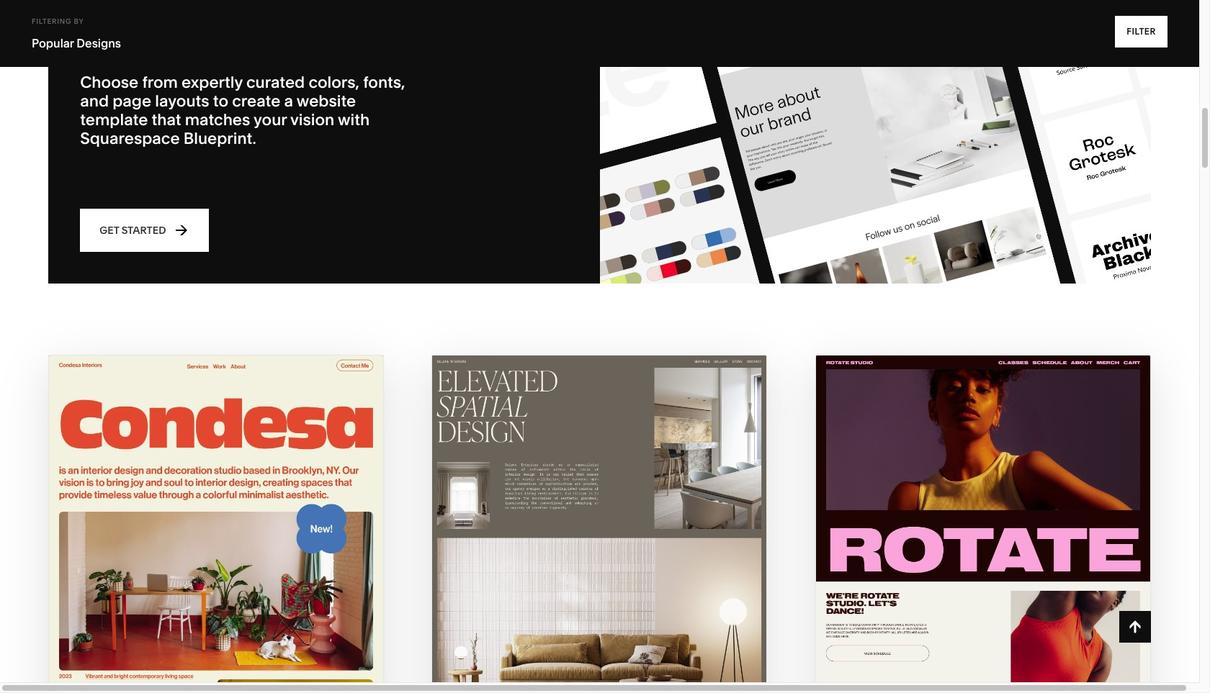Task type: locate. For each thing, give the bounding box(es) containing it.
your inside choose from expertly curated colors, fonts, and page layouts to create a website template that matches your vision with squarespace blueprint.
[[254, 110, 287, 130]]

designs
[[77, 36, 121, 50]]

template down choose
[[80, 110, 148, 130]]

expertly
[[182, 73, 243, 92]]

your down the curated
[[254, 110, 287, 130]]

condesa image
[[49, 356, 384, 694]]

1 horizontal spatial your
[[254, 110, 287, 130]]

filter
[[1127, 26, 1156, 37]]

fonts,
[[363, 73, 405, 92]]

template up from
[[80, 19, 228, 61]]

your
[[171, 0, 244, 27], [254, 110, 287, 130]]

popular
[[32, 36, 74, 50]]

squarespace
[[80, 129, 180, 148]]

a
[[284, 91, 293, 111]]

0 vertical spatial template
[[80, 19, 228, 61]]

and
[[80, 91, 109, 111]]

template inside build your own template
[[80, 19, 228, 61]]

template
[[80, 19, 228, 61], [80, 110, 148, 130]]

0 vertical spatial your
[[171, 0, 244, 27]]

curated
[[246, 73, 305, 92]]

rotate image
[[816, 356, 1151, 694]]

website
[[297, 91, 356, 111]]

colors,
[[309, 73, 360, 92]]

choose from expertly curated colors, fonts, and page layouts to create a website template that matches your vision with squarespace blueprint.
[[80, 73, 405, 148]]

1 vertical spatial your
[[254, 110, 287, 130]]

0 horizontal spatial your
[[171, 0, 244, 27]]

popular designs
[[32, 36, 121, 50]]

selene image
[[433, 356, 767, 694]]

2 template from the top
[[80, 110, 148, 130]]

get started
[[100, 224, 166, 237]]

own
[[252, 0, 321, 27]]

build
[[80, 0, 164, 27]]

1 template from the top
[[80, 19, 228, 61]]

1 vertical spatial template
[[80, 110, 148, 130]]

with
[[338, 110, 370, 130]]

your up expertly
[[171, 0, 244, 27]]



Task type: vqa. For each thing, say whether or not it's contained in the screenshot.
Real Estate & Properties
no



Task type: describe. For each thing, give the bounding box(es) containing it.
your inside build your own template
[[171, 0, 244, 27]]

create
[[232, 91, 281, 111]]

get
[[100, 224, 119, 237]]

template inside choose from expertly curated colors, fonts, and page layouts to create a website template that matches your vision with squarespace blueprint.
[[80, 110, 148, 130]]

that
[[152, 110, 181, 130]]

by
[[74, 17, 84, 25]]

to
[[213, 91, 228, 111]]

back to top image
[[1127, 620, 1143, 635]]

get started button
[[80, 209, 209, 252]]

preview of building your own template image
[[600, 0, 1151, 284]]

matches
[[185, 110, 250, 130]]

choose
[[80, 73, 139, 92]]

page
[[113, 91, 151, 111]]

from
[[142, 73, 178, 92]]

blueprint.
[[184, 129, 256, 148]]

build your own template
[[80, 0, 321, 61]]

filtering
[[32, 17, 72, 25]]

filter button
[[1115, 16, 1168, 48]]

filtering by
[[32, 17, 84, 25]]

started
[[122, 224, 166, 237]]

layouts
[[155, 91, 209, 111]]

vision
[[290, 110, 335, 130]]



